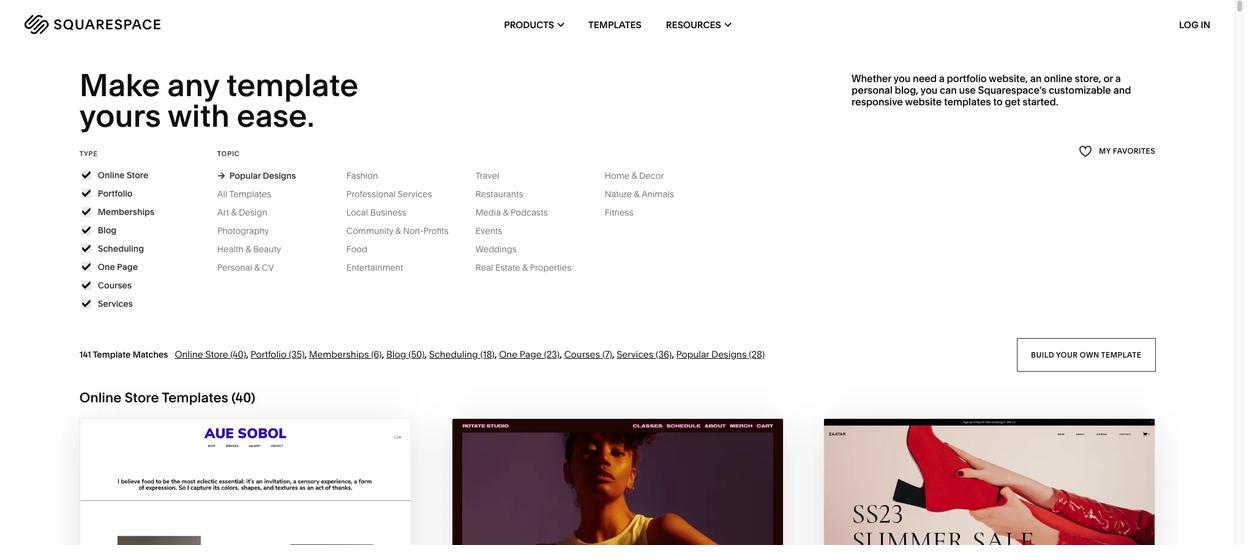Task type: describe. For each thing, give the bounding box(es) containing it.
online store templates ( 40 )
[[79, 389, 256, 406]]

templates link
[[589, 0, 642, 49]]

local
[[347, 207, 368, 218]]

& for cv
[[254, 262, 260, 273]]

1 horizontal spatial portfolio
[[251, 348, 287, 360]]

travel
[[476, 170, 500, 181]]

8 , from the left
[[672, 348, 675, 360]]

health & beauty
[[217, 244, 281, 255]]

any
[[167, 66, 219, 104]]

1 , from the left
[[246, 348, 249, 360]]

2 a from the left
[[1116, 72, 1122, 84]]

0 horizontal spatial popular
[[230, 170, 261, 181]]

2 horizontal spatial services
[[617, 348, 654, 360]]

whether you need a portfolio website, an online store, or a personal blog, you can use squarespace's customizable and responsive website templates to get started.
[[852, 72, 1132, 108]]

ease.
[[237, 97, 315, 135]]

non-
[[403, 225, 424, 236]]

nature & animals
[[605, 189, 674, 200]]

0 vertical spatial memberships
[[98, 206, 155, 217]]

media & podcasts link
[[476, 207, 560, 218]]

1 a from the left
[[940, 72, 945, 84]]

template
[[93, 349, 131, 360]]

portfolio (35) link
[[251, 348, 305, 360]]

food link
[[347, 244, 380, 255]]

entertainment link
[[347, 262, 416, 273]]

get
[[1006, 96, 1021, 108]]

& for podcasts
[[503, 207, 509, 218]]

resources
[[666, 19, 722, 30]]

courses (7) link
[[565, 348, 613, 360]]

with
[[168, 97, 230, 135]]

need
[[913, 72, 937, 84]]

online for online store templates ( 40 )
[[79, 389, 122, 406]]

build your own template button
[[1017, 338, 1156, 372]]

decor
[[640, 170, 664, 181]]

(7)
[[603, 348, 613, 360]]

all templates
[[217, 189, 271, 200]]

1 horizontal spatial blog
[[387, 348, 406, 360]]

& for decor
[[632, 170, 638, 181]]

fashion
[[347, 170, 378, 181]]

started.
[[1023, 96, 1059, 108]]

(6)
[[371, 348, 382, 360]]

photography
[[217, 225, 269, 236]]

zaatar image
[[825, 419, 1156, 545]]

business
[[370, 207, 407, 218]]

aue sobol image
[[80, 419, 411, 545]]

0 horizontal spatial templates
[[162, 389, 228, 406]]

template inside button
[[1102, 350, 1142, 359]]

cv
[[262, 262, 274, 273]]

animals
[[642, 189, 674, 200]]

popular designs (28) link
[[677, 348, 765, 360]]

0 vertical spatial designs
[[263, 170, 296, 181]]

popular designs
[[230, 170, 296, 181]]

1 vertical spatial services
[[98, 298, 133, 309]]

community
[[347, 225, 394, 236]]

online store (40) , portfolio (35) , memberships (6) , blog (50) , scheduling (18) , one page (23) , courses (7) , services (36) , popular designs (28)
[[175, 348, 765, 360]]

blog,
[[895, 84, 919, 96]]

1 horizontal spatial services
[[398, 189, 432, 200]]

(35)
[[289, 348, 305, 360]]

templates
[[945, 96, 991, 108]]

weddings link
[[476, 244, 529, 255]]

products
[[504, 19, 554, 30]]

squarespace's
[[979, 84, 1047, 96]]

1 horizontal spatial page
[[520, 348, 542, 360]]

profits
[[424, 225, 449, 236]]

1 horizontal spatial you
[[921, 84, 938, 96]]

personal & cv link
[[217, 262, 286, 273]]

40
[[236, 389, 251, 406]]

events
[[476, 225, 503, 236]]

professional
[[347, 189, 396, 200]]

2 , from the left
[[305, 348, 307, 360]]

website,
[[989, 72, 1029, 84]]

topic
[[217, 149, 240, 158]]

(18)
[[481, 348, 495, 360]]

beauty
[[253, 244, 281, 255]]

weddings
[[476, 244, 517, 255]]

log
[[1180, 19, 1199, 30]]

community & non-profits
[[347, 225, 449, 236]]

responsive
[[852, 96, 904, 108]]

all
[[217, 189, 228, 200]]

all templates link
[[217, 189, 284, 200]]

restaurants
[[476, 189, 524, 200]]

website
[[906, 96, 942, 108]]

zaatar element
[[825, 419, 1156, 545]]

travel link
[[476, 170, 512, 181]]

build your own template
[[1031, 350, 1142, 359]]

or
[[1104, 72, 1114, 84]]

nature
[[605, 189, 632, 200]]

my
[[1100, 147, 1112, 156]]

store for online store
[[127, 170, 149, 181]]

personal
[[852, 84, 893, 96]]

1 horizontal spatial popular
[[677, 348, 710, 360]]

7 , from the left
[[613, 348, 615, 360]]

& for beauty
[[246, 244, 251, 255]]

media & podcasts
[[476, 207, 548, 218]]

own
[[1080, 350, 1100, 359]]

fitness link
[[605, 207, 646, 218]]

log             in link
[[1180, 19, 1211, 30]]

media
[[476, 207, 501, 218]]

podcasts
[[511, 207, 548, 218]]

products button
[[504, 0, 564, 49]]



Task type: locate. For each thing, give the bounding box(es) containing it.
local business
[[347, 207, 407, 218]]

real
[[476, 262, 494, 273]]

0 vertical spatial courses
[[98, 280, 132, 291]]

services up business in the left top of the page
[[398, 189, 432, 200]]

personal & cv
[[217, 262, 274, 273]]

0 horizontal spatial courses
[[98, 280, 132, 291]]

2 vertical spatial store
[[125, 389, 159, 406]]

)
[[251, 389, 256, 406]]

& for animals
[[634, 189, 640, 200]]

portfolio
[[947, 72, 987, 84]]

popular designs link
[[217, 170, 296, 181]]

0 vertical spatial templates
[[589, 19, 642, 30]]

blog right (6)
[[387, 348, 406, 360]]

portfolio left "(35)"
[[251, 348, 287, 360]]

entertainment
[[347, 262, 403, 273]]

real estate & properties
[[476, 262, 572, 273]]

resources button
[[666, 0, 731, 49]]

store for online store templates ( 40 )
[[125, 389, 159, 406]]

0 horizontal spatial one
[[98, 261, 115, 272]]

0 vertical spatial online
[[98, 170, 125, 181]]

1 vertical spatial scheduling
[[429, 348, 478, 360]]

0 vertical spatial blog
[[98, 225, 117, 236]]

1 vertical spatial store
[[205, 348, 228, 360]]

0 horizontal spatial page
[[117, 261, 138, 272]]

0 horizontal spatial portfolio
[[98, 188, 133, 199]]

(50)
[[409, 348, 425, 360]]

,
[[246, 348, 249, 360], [305, 348, 307, 360], [382, 348, 384, 360], [425, 348, 427, 360], [495, 348, 497, 360], [560, 348, 562, 360], [613, 348, 615, 360], [672, 348, 675, 360]]

(40)
[[231, 348, 246, 360]]

3 , from the left
[[382, 348, 384, 360]]

0 horizontal spatial a
[[940, 72, 945, 84]]

courses
[[98, 280, 132, 291], [565, 348, 601, 360]]

0 vertical spatial services
[[398, 189, 432, 200]]

0 horizontal spatial memberships
[[98, 206, 155, 217]]

professional services link
[[347, 189, 445, 200]]

0 vertical spatial scheduling
[[98, 243, 144, 254]]

, left portfolio (35) link
[[246, 348, 249, 360]]

memberships left (6)
[[309, 348, 369, 360]]

1 horizontal spatial designs
[[712, 348, 747, 360]]

can
[[940, 84, 957, 96]]

nature & animals link
[[605, 189, 687, 200]]

matches
[[133, 349, 168, 360]]

, left services (36) link
[[613, 348, 615, 360]]

aue sobol element
[[80, 419, 411, 545]]

1 vertical spatial popular
[[677, 348, 710, 360]]

rotate image
[[452, 419, 783, 545]]

store
[[127, 170, 149, 181], [205, 348, 228, 360], [125, 389, 159, 406]]

2 vertical spatial online
[[79, 389, 122, 406]]

courses left (7)
[[565, 348, 601, 360]]

squarespace logo link
[[25, 15, 262, 34]]

1 horizontal spatial templates
[[229, 189, 271, 200]]

to
[[994, 96, 1003, 108]]

one page (23) link
[[499, 348, 560, 360]]

& right health on the top of the page
[[246, 244, 251, 255]]

2 horizontal spatial templates
[[589, 19, 642, 30]]

0 horizontal spatial designs
[[263, 170, 296, 181]]

one page
[[98, 261, 138, 272]]

5 , from the left
[[495, 348, 497, 360]]

1 horizontal spatial scheduling
[[429, 348, 478, 360]]

make
[[80, 66, 160, 104]]

, left scheduling (18) link
[[425, 348, 427, 360]]

services right (7)
[[617, 348, 654, 360]]

personal
[[217, 262, 252, 273]]

0 horizontal spatial template
[[227, 66, 359, 104]]

customizable
[[1049, 84, 1112, 96]]

, left 'courses (7)' link
[[560, 348, 562, 360]]

store for online store (40) , portfolio (35) , memberships (6) , blog (50) , scheduling (18) , one page (23) , courses (7) , services (36) , popular designs (28)
[[205, 348, 228, 360]]

template inside make any template yours with ease.
[[227, 66, 359, 104]]

141 template matches
[[79, 349, 168, 360]]

& right media
[[503, 207, 509, 218]]

6 , from the left
[[560, 348, 562, 360]]

online right matches
[[175, 348, 203, 360]]

(36)
[[656, 348, 672, 360]]

popular right (36)
[[677, 348, 710, 360]]

& right art
[[231, 207, 237, 218]]

1 horizontal spatial courses
[[565, 348, 601, 360]]

0 vertical spatial one
[[98, 261, 115, 272]]

art & design link
[[217, 207, 280, 218]]

home & decor
[[605, 170, 664, 181]]

online for online store (40) , portfolio (35) , memberships (6) , blog (50) , scheduling (18) , one page (23) , courses (7) , services (36) , popular designs (28)
[[175, 348, 203, 360]]

2 vertical spatial templates
[[162, 389, 228, 406]]

1 vertical spatial template
[[1102, 350, 1142, 359]]

& right nature
[[634, 189, 640, 200]]

home & decor link
[[605, 170, 677, 181]]

in
[[1202, 19, 1211, 30]]

online down 'template'
[[79, 389, 122, 406]]

designs left (28)
[[712, 348, 747, 360]]

0 horizontal spatial blog
[[98, 225, 117, 236]]

0 vertical spatial popular
[[230, 170, 261, 181]]

1 horizontal spatial a
[[1116, 72, 1122, 84]]

, left "popular designs (28)" link
[[672, 348, 675, 360]]

online
[[1045, 72, 1073, 84]]

0 horizontal spatial you
[[894, 72, 911, 84]]

1 vertical spatial page
[[520, 348, 542, 360]]

you left 'need'
[[894, 72, 911, 84]]

& left cv
[[254, 262, 260, 273]]

scheduling (18) link
[[429, 348, 495, 360]]

1 vertical spatial templates
[[229, 189, 271, 200]]

1 horizontal spatial one
[[499, 348, 518, 360]]

1 horizontal spatial memberships
[[309, 348, 369, 360]]

1 vertical spatial portfolio
[[251, 348, 287, 360]]

designs up all templates link
[[263, 170, 296, 181]]

online store (40) link
[[175, 348, 246, 360]]

popular up the all templates
[[230, 170, 261, 181]]

(28)
[[749, 348, 765, 360]]

estate
[[496, 262, 521, 273]]

blog up one page
[[98, 225, 117, 236]]

photography link
[[217, 225, 281, 236]]

online down yours
[[98, 170, 125, 181]]

1 vertical spatial online
[[175, 348, 203, 360]]

blog (50) link
[[387, 348, 425, 360]]

& for non-
[[396, 225, 401, 236]]

& right home
[[632, 170, 638, 181]]

1 vertical spatial courses
[[565, 348, 601, 360]]

0 horizontal spatial services
[[98, 298, 133, 309]]

0 vertical spatial portfolio
[[98, 188, 133, 199]]

portfolio
[[98, 188, 133, 199], [251, 348, 287, 360]]

templates
[[589, 19, 642, 30], [229, 189, 271, 200], [162, 389, 228, 406]]

art
[[217, 207, 229, 218]]

events link
[[476, 225, 515, 236]]

2 vertical spatial services
[[617, 348, 654, 360]]

restaurants link
[[476, 189, 536, 200]]

online for online store
[[98, 170, 125, 181]]

store,
[[1076, 72, 1102, 84]]

local business link
[[347, 207, 419, 218]]

whether
[[852, 72, 892, 84]]

online store
[[98, 170, 149, 181]]

health
[[217, 244, 244, 255]]

design
[[239, 207, 267, 218]]

your
[[1057, 350, 1078, 359]]

you left "can"
[[921, 84, 938, 96]]

portfolio down the online store
[[98, 188, 133, 199]]

food
[[347, 244, 368, 255]]

services (36) link
[[617, 348, 672, 360]]

, left memberships (6) link
[[305, 348, 307, 360]]

blog
[[98, 225, 117, 236], [387, 348, 406, 360]]

use
[[960, 84, 976, 96]]

1 horizontal spatial template
[[1102, 350, 1142, 359]]

make any template yours with ease.
[[80, 66, 365, 135]]

& left the non-
[[396, 225, 401, 236]]

build
[[1031, 350, 1055, 359]]

rotate element
[[452, 419, 783, 545]]

, left blog (50) 'link' on the left bottom of page
[[382, 348, 384, 360]]

art & design
[[217, 207, 267, 218]]

favorites
[[1114, 147, 1156, 156]]

scheduling up one page
[[98, 243, 144, 254]]

(
[[232, 389, 236, 406]]

141
[[79, 349, 91, 360]]

&
[[632, 170, 638, 181], [634, 189, 640, 200], [231, 207, 237, 218], [503, 207, 509, 218], [396, 225, 401, 236], [246, 244, 251, 255], [254, 262, 260, 273], [523, 262, 528, 273]]

& right estate
[[523, 262, 528, 273]]

& for design
[[231, 207, 237, 218]]

0 vertical spatial page
[[117, 261, 138, 272]]

my favorites
[[1100, 147, 1156, 156]]

1 vertical spatial one
[[499, 348, 518, 360]]

1 vertical spatial blog
[[387, 348, 406, 360]]

designs
[[263, 170, 296, 181], [712, 348, 747, 360]]

a right "or"
[[1116, 72, 1122, 84]]

, left one page (23) link
[[495, 348, 497, 360]]

None checkbox
[[82, 299, 91, 308]]

4 , from the left
[[425, 348, 427, 360]]

professional services
[[347, 189, 432, 200]]

1 vertical spatial designs
[[712, 348, 747, 360]]

courses down one page
[[98, 280, 132, 291]]

scheduling left (18) on the left bottom of page
[[429, 348, 478, 360]]

1 vertical spatial memberships
[[309, 348, 369, 360]]

0 vertical spatial store
[[127, 170, 149, 181]]

memberships down the online store
[[98, 206, 155, 217]]

0 vertical spatial template
[[227, 66, 359, 104]]

squarespace logo image
[[25, 15, 161, 34]]

my favorites link
[[1080, 143, 1156, 160]]

services down one page
[[98, 298, 133, 309]]

0 horizontal spatial scheduling
[[98, 243, 144, 254]]

a right 'need'
[[940, 72, 945, 84]]



Task type: vqa. For each thing, say whether or not it's contained in the screenshot.
the bottom Promote
no



